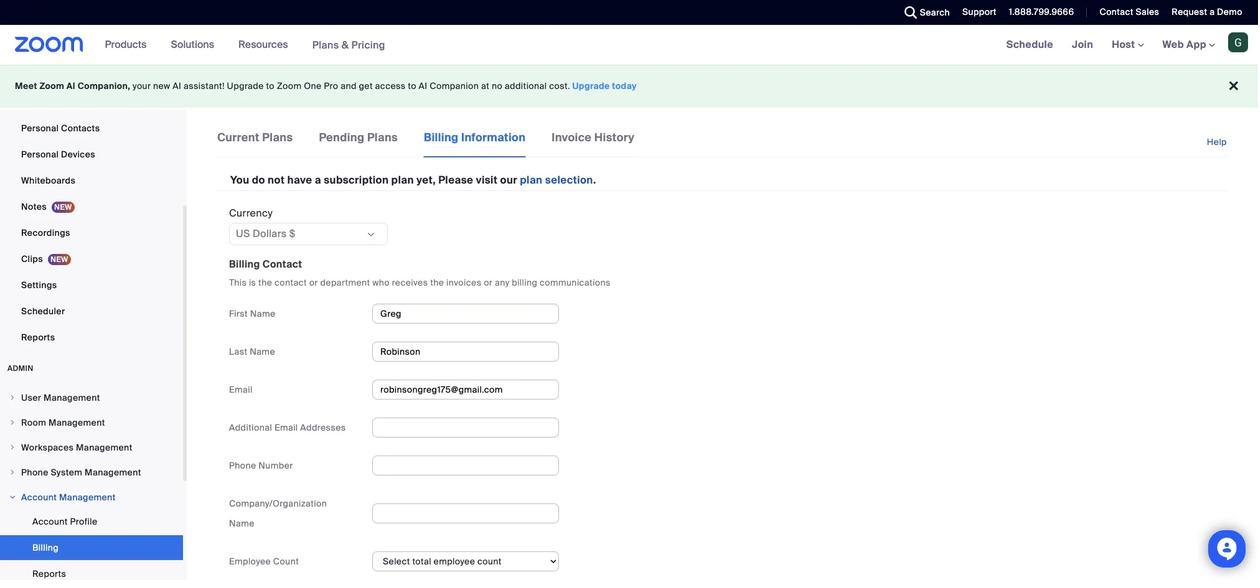Task type: locate. For each thing, give the bounding box(es) containing it.
billing up this
[[229, 258, 260, 271]]

1 horizontal spatial zoom
[[277, 80, 302, 92]]

do
[[252, 173, 265, 187]]

billing contact this is the contact or department who receives the invoices or any billing communications
[[229, 258, 611, 288]]

billing down account profile at the left bottom of the page
[[32, 542, 59, 554]]

right image
[[9, 394, 16, 402], [9, 444, 16, 452], [9, 494, 16, 501]]

right image inside room management menu item
[[9, 419, 16, 427]]

right image left user
[[9, 394, 16, 402]]

scheduler link
[[0, 299, 183, 324]]

the left invoices
[[430, 277, 444, 288]]

1 vertical spatial reports
[[32, 569, 66, 580]]

right image for user
[[9, 394, 16, 402]]

history
[[595, 130, 635, 145]]

plan left yet,
[[391, 173, 414, 187]]

phone for phone
[[21, 97, 48, 108]]

contact inside billing contact this is the contact or department who receives the invoices or any billing communications
[[263, 258, 302, 271]]

us dollars $
[[236, 227, 296, 240]]

2 personal from the top
[[21, 149, 59, 160]]

scheduler
[[21, 306, 65, 317]]

0 vertical spatial personal
[[21, 123, 59, 134]]

management up workspaces management
[[49, 417, 105, 428]]

1 ai from the left
[[67, 80, 75, 92]]

1 vertical spatial email
[[275, 422, 298, 433]]

clips
[[21, 253, 43, 265]]

billing
[[512, 277, 538, 288]]

1 vertical spatial a
[[315, 173, 321, 187]]

right image left 'room'
[[9, 419, 16, 427]]

right image for workspaces
[[9, 444, 16, 452]]

workspaces management menu item
[[0, 436, 183, 460]]

0 horizontal spatial or
[[309, 277, 318, 288]]

phone left number
[[229, 460, 256, 471]]

0 vertical spatial email
[[229, 384, 253, 395]]

personal contacts link
[[0, 116, 183, 141]]

company/organization
[[229, 498, 327, 509]]

0 horizontal spatial ai
[[67, 80, 75, 92]]

plan
[[391, 173, 414, 187], [520, 173, 543, 187]]

name right last
[[250, 346, 275, 357]]

ai right 'new'
[[173, 80, 181, 92]]

1 horizontal spatial contact
[[1100, 6, 1134, 17]]

1 personal from the top
[[21, 123, 59, 134]]

plan right our
[[520, 173, 543, 187]]

email down last
[[229, 384, 253, 395]]

employee
[[229, 556, 271, 567]]

plans
[[312, 38, 339, 51], [262, 130, 293, 145], [367, 130, 398, 145]]

notes
[[21, 201, 47, 212]]

0 horizontal spatial contact
[[263, 258, 302, 271]]

or
[[309, 277, 318, 288], [484, 277, 493, 288]]

account down account management
[[32, 516, 68, 528]]

2 ai from the left
[[173, 80, 181, 92]]

right image for phone
[[9, 469, 16, 476]]

account up account profile at the left bottom of the page
[[21, 492, 57, 503]]

additional
[[229, 422, 272, 433]]

2 right image from the top
[[9, 469, 16, 476]]

billing up please
[[424, 130, 459, 145]]

a right have
[[315, 173, 321, 187]]

1 horizontal spatial ai
[[173, 80, 181, 92]]

ai
[[67, 80, 75, 92], [173, 80, 181, 92], [419, 80, 428, 92]]

1 horizontal spatial upgrade
[[573, 80, 610, 92]]

ai left 'companion'
[[419, 80, 428, 92]]

upgrade
[[227, 80, 264, 92], [573, 80, 610, 92]]

right image inside account management 'menu item'
[[9, 494, 16, 501]]

0 horizontal spatial upgrade
[[227, 80, 264, 92]]

.
[[593, 173, 596, 187]]

subscription
[[324, 173, 389, 187]]

name for first name
[[250, 308, 276, 319]]

None text field
[[372, 304, 559, 324], [372, 380, 559, 400], [372, 456, 559, 476], [372, 304, 559, 324], [372, 380, 559, 400], [372, 456, 559, 476]]

solutions
[[171, 38, 214, 51]]

phone for phone system management
[[21, 467, 48, 478]]

0 horizontal spatial plan
[[391, 173, 414, 187]]

selection
[[545, 173, 593, 187]]

phone down workspaces
[[21, 467, 48, 478]]

right image inside workspaces management menu item
[[9, 444, 16, 452]]

right image
[[9, 419, 16, 427], [9, 469, 16, 476]]

$
[[289, 227, 296, 240]]

phone inside personal menu menu
[[21, 97, 48, 108]]

billing inside billing contact this is the contact or department who receives the invoices or any billing communications
[[229, 258, 260, 271]]

have
[[287, 173, 312, 187]]

0 vertical spatial reports link
[[0, 325, 183, 350]]

0 vertical spatial name
[[250, 308, 276, 319]]

reports down scheduler
[[21, 332, 55, 343]]

room management
[[21, 417, 105, 428]]

personal devices
[[21, 149, 95, 160]]

plans right current
[[262, 130, 293, 145]]

0 vertical spatial billing
[[424, 130, 459, 145]]

management inside 'menu item'
[[59, 492, 116, 503]]

2 plan from the left
[[520, 173, 543, 187]]

1 vertical spatial name
[[250, 346, 275, 357]]

0 horizontal spatial zoom
[[40, 80, 64, 92]]

2 horizontal spatial ai
[[419, 80, 428, 92]]

name right "first"
[[250, 308, 276, 319]]

1 vertical spatial contact
[[263, 258, 302, 271]]

you do not have a subscription plan yet, please visit our plan selection .
[[230, 173, 596, 187]]

upgrade down product information navigation
[[227, 80, 264, 92]]

web
[[1163, 38, 1185, 51]]

current plans link
[[217, 130, 294, 156]]

companion,
[[78, 80, 130, 92]]

1 to from the left
[[266, 80, 275, 92]]

plans right pending
[[367, 130, 398, 145]]

a inside "main content"
[[315, 173, 321, 187]]

right image left workspaces
[[9, 444, 16, 452]]

plans left &
[[312, 38, 339, 51]]

the right 'is'
[[259, 277, 272, 288]]

account inside account profile link
[[32, 516, 68, 528]]

sales
[[1136, 6, 1160, 17]]

products
[[105, 38, 147, 51]]

0 horizontal spatial billing
[[32, 542, 59, 554]]

no
[[492, 80, 503, 92]]

1 vertical spatial right image
[[9, 469, 16, 476]]

3 right image from the top
[[9, 494, 16, 501]]

0 vertical spatial contact
[[1100, 6, 1134, 17]]

invoice
[[552, 130, 592, 145]]

1 vertical spatial reports link
[[0, 562, 183, 580]]

management up the profile
[[59, 492, 116, 503]]

name up the employee
[[229, 518, 255, 529]]

personal up personal devices
[[21, 123, 59, 134]]

department
[[320, 277, 370, 288]]

current
[[217, 130, 260, 145]]

receives
[[392, 277, 428, 288]]

management up 'room management'
[[44, 392, 100, 404]]

right image for account
[[9, 494, 16, 501]]

join link
[[1063, 25, 1103, 65]]

who
[[373, 277, 390, 288]]

1 horizontal spatial a
[[1210, 6, 1215, 17]]

resources button
[[239, 25, 294, 65]]

or right the contact
[[309, 277, 318, 288]]

0 vertical spatial right image
[[9, 419, 16, 427]]

1 horizontal spatial plan
[[520, 173, 543, 187]]

phone system management
[[21, 467, 141, 478]]

billing information link
[[424, 130, 526, 157]]

2 horizontal spatial plans
[[367, 130, 398, 145]]

name
[[250, 308, 276, 319], [250, 346, 275, 357], [229, 518, 255, 529]]

additional
[[505, 80, 547, 92]]

right image left account management
[[9, 494, 16, 501]]

phone inside menu item
[[21, 467, 48, 478]]

management
[[44, 392, 100, 404], [49, 417, 105, 428], [76, 442, 132, 453], [85, 467, 141, 478], [59, 492, 116, 503]]

ai left companion,
[[67, 80, 75, 92]]

1.888.799.9666
[[1009, 6, 1075, 17]]

2 reports link from the top
[[0, 562, 183, 580]]

1 horizontal spatial to
[[408, 80, 417, 92]]

2 vertical spatial right image
[[9, 494, 16, 501]]

reports link
[[0, 325, 183, 350], [0, 562, 183, 580]]

to down resources dropdown button
[[266, 80, 275, 92]]

2 horizontal spatial billing
[[424, 130, 459, 145]]

zoom left one on the top left of the page
[[277, 80, 302, 92]]

zoom right meet
[[40, 80, 64, 92]]

reports link down billing link
[[0, 562, 183, 580]]

to right 'access'
[[408, 80, 417, 92]]

contact
[[1100, 6, 1134, 17], [263, 258, 302, 271]]

account inside account management 'menu item'
[[21, 492, 57, 503]]

3 ai from the left
[[419, 80, 428, 92]]

1 horizontal spatial the
[[430, 277, 444, 288]]

1 right image from the top
[[9, 419, 16, 427]]

upgrade right cost.
[[573, 80, 610, 92]]

1 vertical spatial account
[[32, 516, 68, 528]]

2 upgrade from the left
[[573, 80, 610, 92]]

account profile link
[[0, 509, 183, 534]]

0 vertical spatial account
[[21, 492, 57, 503]]

contact left sales
[[1100, 6, 1134, 17]]

currency
[[229, 207, 273, 220]]

right image inside phone system management menu item
[[9, 469, 16, 476]]

recordings link
[[0, 220, 183, 245]]

account for account profile
[[32, 516, 68, 528]]

1 horizontal spatial billing
[[229, 258, 260, 271]]

main content main content
[[187, 110, 1259, 580]]

support link
[[954, 0, 1000, 25], [963, 6, 997, 17]]

1 reports link from the top
[[0, 325, 183, 350]]

2 vertical spatial name
[[229, 518, 255, 529]]

0 vertical spatial right image
[[9, 394, 16, 402]]

right image inside user management menu item
[[9, 394, 16, 402]]

plans & pricing link
[[312, 38, 385, 51], [312, 38, 385, 51]]

2 vertical spatial billing
[[32, 542, 59, 554]]

reports
[[21, 332, 55, 343], [32, 569, 66, 580]]

phone
[[21, 97, 48, 108], [229, 460, 256, 471], [21, 467, 48, 478]]

account management menu item
[[0, 486, 183, 509]]

the
[[259, 277, 272, 288], [430, 277, 444, 288]]

banner
[[0, 25, 1259, 65]]

host
[[1112, 38, 1138, 51]]

None text field
[[372, 342, 559, 362], [372, 418, 559, 438], [372, 504, 559, 524], [372, 342, 559, 362], [372, 418, 559, 438], [372, 504, 559, 524]]

and
[[341, 80, 357, 92]]

1 vertical spatial right image
[[9, 444, 16, 452]]

personal inside "link"
[[21, 149, 59, 160]]

contact up the contact
[[263, 258, 302, 271]]

right image left system on the left bottom of page
[[9, 469, 16, 476]]

account profile
[[32, 516, 97, 528]]

contact sales link
[[1091, 0, 1163, 25], [1100, 6, 1160, 17]]

0 horizontal spatial to
[[266, 80, 275, 92]]

management up phone system management menu item
[[76, 442, 132, 453]]

name inside the company/organization name
[[229, 518, 255, 529]]

billing
[[424, 130, 459, 145], [229, 258, 260, 271], [32, 542, 59, 554]]

request
[[1172, 6, 1208, 17]]

request a demo
[[1172, 6, 1243, 17]]

0 horizontal spatial plans
[[262, 130, 293, 145]]

email right the additional
[[275, 422, 298, 433]]

2 right image from the top
[[9, 444, 16, 452]]

or left any
[[484, 277, 493, 288]]

1 right image from the top
[[9, 394, 16, 402]]

our
[[500, 173, 518, 187]]

reports down billing link
[[32, 569, 66, 580]]

1 horizontal spatial plans
[[312, 38, 339, 51]]

1 horizontal spatial or
[[484, 277, 493, 288]]

0 horizontal spatial the
[[259, 277, 272, 288]]

1 vertical spatial billing
[[229, 258, 260, 271]]

1 vertical spatial personal
[[21, 149, 59, 160]]

app
[[1187, 38, 1207, 51]]

visit
[[476, 173, 498, 187]]

communications
[[540, 277, 611, 288]]

phone inside main content "main content"
[[229, 460, 256, 471]]

a left demo
[[1210, 6, 1215, 17]]

solutions button
[[171, 25, 220, 65]]

email
[[229, 384, 253, 395], [275, 422, 298, 433]]

0 vertical spatial reports
[[21, 332, 55, 343]]

personal up whiteboards
[[21, 149, 59, 160]]

current plans
[[217, 130, 293, 145]]

phone down meet
[[21, 97, 48, 108]]

1 horizontal spatial email
[[275, 422, 298, 433]]

first
[[229, 308, 248, 319]]

0 horizontal spatial a
[[315, 173, 321, 187]]

meet
[[15, 80, 37, 92]]

account management
[[21, 492, 116, 503]]

reports link down scheduler link
[[0, 325, 183, 350]]



Task type: vqa. For each thing, say whether or not it's contained in the screenshot.
phone within the MAIN CONTENT main content
yes



Task type: describe. For each thing, give the bounding box(es) containing it.
schedule
[[1007, 38, 1054, 51]]

number
[[259, 460, 293, 471]]

right image for room
[[9, 419, 16, 427]]

plans & pricing
[[312, 38, 385, 51]]

contacts
[[61, 123, 100, 134]]

count
[[273, 556, 299, 567]]

host button
[[1112, 38, 1144, 51]]

plans for pending plans
[[367, 130, 398, 145]]

assistant!
[[184, 80, 225, 92]]

1 upgrade from the left
[[227, 80, 264, 92]]

invoice history link
[[551, 130, 635, 156]]

meet zoom ai companion, footer
[[0, 65, 1259, 108]]

not
[[268, 173, 285, 187]]

addresses
[[300, 422, 346, 433]]

billing information
[[424, 130, 526, 145]]

clips link
[[0, 247, 183, 272]]

pending plans
[[319, 130, 398, 145]]

invoices
[[447, 277, 482, 288]]

pending plans link
[[319, 130, 399, 156]]

one
[[304, 80, 322, 92]]

1 or from the left
[[309, 277, 318, 288]]

workspaces management
[[21, 442, 132, 453]]

management for room management
[[49, 417, 105, 428]]

recordings
[[21, 227, 70, 239]]

2 zoom from the left
[[277, 80, 302, 92]]

search button
[[895, 0, 954, 25]]

today
[[612, 80, 637, 92]]

user management
[[21, 392, 100, 404]]

meet zoom ai companion, your new ai assistant! upgrade to zoom one pro and get access to ai companion at no additional cost. upgrade today
[[15, 80, 637, 92]]

companion
[[430, 80, 479, 92]]

banner containing products
[[0, 25, 1259, 65]]

0 horizontal spatial email
[[229, 384, 253, 395]]

pro
[[324, 80, 338, 92]]

contact sales
[[1100, 6, 1160, 17]]

notes link
[[0, 194, 183, 219]]

phone for phone number
[[229, 460, 256, 471]]

account for account management
[[21, 492, 57, 503]]

management down workspaces management menu item at the left bottom
[[85, 467, 141, 478]]

meetings navigation
[[998, 25, 1259, 65]]

search
[[920, 7, 950, 18]]

personal menu menu
[[0, 0, 183, 351]]

1 the from the left
[[259, 277, 272, 288]]

user
[[21, 392, 41, 404]]

get
[[359, 80, 373, 92]]

profile picture image
[[1229, 32, 1249, 52]]

first name
[[229, 308, 276, 319]]

is
[[249, 277, 256, 288]]

reports inside personal menu menu
[[21, 332, 55, 343]]

phone link
[[0, 90, 183, 115]]

us
[[236, 227, 250, 240]]

phone number
[[229, 460, 293, 471]]

user management menu item
[[0, 386, 183, 410]]

company/organization name
[[229, 498, 327, 529]]

management for workspaces management
[[76, 442, 132, 453]]

plans inside product information navigation
[[312, 38, 339, 51]]

room management menu item
[[0, 411, 183, 435]]

pending
[[319, 130, 365, 145]]

your
[[133, 80, 151, 92]]

management for account management
[[59, 492, 116, 503]]

name for last name
[[250, 346, 275, 357]]

web app
[[1163, 38, 1207, 51]]

admin menu menu
[[0, 386, 183, 580]]

settings
[[21, 280, 57, 291]]

product information navigation
[[96, 25, 395, 65]]

room
[[21, 417, 46, 428]]

name for company/organization name
[[229, 518, 255, 529]]

devices
[[61, 149, 95, 160]]

personal for personal devices
[[21, 149, 59, 160]]

side navigation navigation
[[0, 0, 187, 580]]

plans for current plans
[[262, 130, 293, 145]]

billing for information
[[424, 130, 459, 145]]

whiteboards
[[21, 175, 75, 186]]

settings link
[[0, 273, 183, 298]]

billing for contact
[[229, 258, 260, 271]]

phone system management menu item
[[0, 461, 183, 485]]

dollars
[[253, 227, 287, 240]]

workspaces
[[21, 442, 74, 453]]

any
[[495, 277, 510, 288]]

this
[[229, 277, 247, 288]]

1 zoom from the left
[[40, 80, 64, 92]]

account management menu
[[0, 509, 183, 580]]

system
[[51, 467, 82, 478]]

billing inside account management menu
[[32, 542, 59, 554]]

personal for personal contacts
[[21, 123, 59, 134]]

web app button
[[1163, 38, 1216, 51]]

please
[[439, 173, 474, 187]]

whiteboards link
[[0, 168, 183, 193]]

management for user management
[[44, 392, 100, 404]]

employee count
[[229, 556, 299, 567]]

join
[[1072, 38, 1094, 51]]

products button
[[105, 25, 152, 65]]

resources
[[239, 38, 288, 51]]

personal devices link
[[0, 142, 183, 167]]

2 to from the left
[[408, 80, 417, 92]]

reports inside account management menu
[[32, 569, 66, 580]]

yet,
[[417, 173, 436, 187]]

0 vertical spatial a
[[1210, 6, 1215, 17]]

2 the from the left
[[430, 277, 444, 288]]

1 plan from the left
[[391, 173, 414, 187]]

help link
[[1207, 130, 1229, 155]]

2 or from the left
[[484, 277, 493, 288]]

show options image
[[366, 230, 376, 240]]

plan selection link
[[520, 173, 593, 187]]

personal contacts
[[21, 123, 100, 134]]

access
[[375, 80, 406, 92]]

cost.
[[549, 80, 570, 92]]

information
[[462, 130, 526, 145]]

zoom logo image
[[15, 37, 83, 52]]

last name
[[229, 346, 275, 357]]



